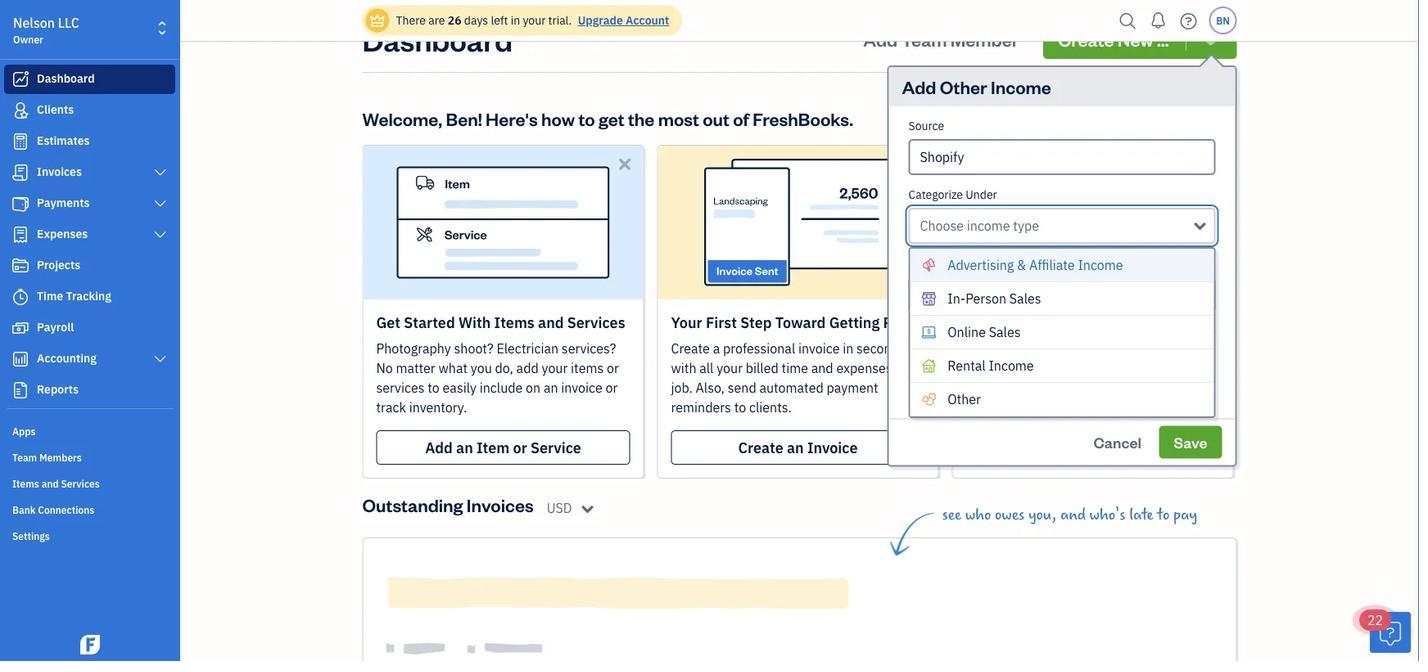 Task type: locate. For each thing, give the bounding box(es) containing it.
or right item
[[513, 438, 527, 457]]

sales down in-person sales
[[989, 324, 1021, 341]]

send
[[728, 380, 757, 397]]

create left search icon
[[1058, 27, 1114, 51]]

1 horizontal spatial invoice
[[799, 340, 840, 358]]

0 vertical spatial services
[[567, 313, 626, 332]]

settings
[[12, 530, 50, 543]]

estimates
[[37, 133, 90, 148]]

2 vertical spatial income
[[989, 358, 1034, 375]]

cancel
[[1094, 433, 1142, 452]]

all inside the a faster way to pull in your expense data see all your business expenses at a glance by connecting freshbooks with your bank to automatically track your transactions.
[[991, 360, 1005, 377]]

estimate image
[[11, 134, 30, 150]]

in inside the a faster way to pull in your expense data see all your business expenses at a glance by connecting freshbooks with your bank to automatically track your transactions.
[[1106, 313, 1119, 332]]

0 horizontal spatial dismiss image
[[616, 155, 634, 174]]

expenses down taxes
[[1093, 360, 1149, 377]]

a down first
[[713, 340, 720, 358]]

0 horizontal spatial invoices
[[37, 164, 82, 179]]

automated
[[760, 380, 824, 397]]

1 vertical spatial invoices
[[467, 494, 534, 517]]

2 horizontal spatial a
[[1166, 360, 1173, 377]]

by
[[966, 380, 980, 397]]

categorize under
[[909, 187, 997, 202]]

a right at
[[1166, 360, 1173, 377]]

items inside "link"
[[12, 478, 39, 491]]

expenses up payment
[[837, 360, 893, 377]]

1 expenses from the left
[[837, 360, 893, 377]]

0 vertical spatial with
[[671, 360, 697, 377]]

0 vertical spatial income
[[991, 75, 1052, 98]]

in right left
[[511, 13, 520, 28]]

2 dismiss image from the left
[[1205, 155, 1224, 174]]

1 vertical spatial in
[[1106, 313, 1119, 332]]

0 horizontal spatial bank
[[12, 504, 36, 517]]

items down team members
[[12, 478, 39, 491]]

0 vertical spatial invoices
[[37, 164, 82, 179]]

to left get at the top of the page
[[579, 107, 595, 130]]

2 track from the left
[[1064, 399, 1094, 417]]

2 horizontal spatial create
[[1058, 27, 1114, 51]]

sales up way
[[1010, 290, 1042, 308]]

usd
[[547, 500, 572, 517]]

you,
[[1029, 506, 1057, 524]]

track down the services at the bottom left of page
[[376, 399, 406, 417]]

1 horizontal spatial services
[[567, 313, 626, 332]]

1 vertical spatial other
[[948, 391, 981, 408]]

2 vertical spatial in
[[843, 340, 854, 358]]

create inside dropdown button
[[1058, 27, 1114, 51]]

plus image
[[985, 334, 1004, 351]]

0 horizontal spatial invoice
[[561, 380, 603, 397]]

1 vertical spatial with
[[1124, 380, 1149, 397]]

your up connecting
[[1008, 360, 1034, 377]]

invoice down the items
[[561, 380, 603, 397]]

source
[[909, 118, 945, 134]]

a right for
[[915, 360, 922, 377]]

chevron large down image inside invoices link
[[153, 166, 168, 179]]

0 vertical spatial create
[[1058, 27, 1114, 51]]

1 horizontal spatial create
[[738, 438, 784, 457]]

1 all from the left
[[700, 360, 714, 377]]

team down apps
[[12, 451, 37, 464]]

other down see
[[948, 391, 981, 408]]

2 expenses from the left
[[1093, 360, 1149, 377]]

invoice
[[799, 340, 840, 358], [561, 380, 603, 397]]

expense image
[[11, 227, 30, 243]]

your up transactions.
[[1152, 380, 1178, 397]]

with inside your first step toward getting paid create a professional invoice in seconds with all your billed time and expenses for a job. also, send automated payment reminders to clients.
[[671, 360, 697, 377]]

and right time
[[812, 360, 834, 377]]

or down services?
[[606, 380, 618, 397]]

seconds
[[857, 340, 906, 358]]

1 vertical spatial bank
[[12, 504, 36, 517]]

include
[[480, 380, 523, 397]]

chevron large down image for accounting
[[153, 353, 168, 366]]

items up electrician on the bottom
[[494, 313, 535, 332]]

your left first
[[671, 313, 703, 332]]

to
[[579, 107, 595, 130], [1059, 313, 1073, 332], [428, 380, 440, 397], [734, 399, 746, 417], [966, 399, 978, 417], [1158, 506, 1170, 524]]

an left item
[[456, 438, 473, 457]]

create up job.
[[671, 340, 710, 358]]

chevron large down image up projects 'link'
[[153, 229, 168, 242]]

who
[[966, 506, 991, 524]]

chevron large down image up "reports" link
[[153, 353, 168, 366]]

payments
[[37, 195, 90, 211]]

photography
[[376, 340, 451, 358]]

1 horizontal spatial expenses
[[1093, 360, 1149, 377]]

4 chevron large down image from the top
[[153, 353, 168, 366]]

invoice up time
[[799, 340, 840, 358]]

dismiss image
[[616, 155, 634, 174], [1205, 155, 1224, 174]]

income down member
[[991, 75, 1052, 98]]

0 vertical spatial or
[[607, 360, 619, 377]]

easily
[[443, 380, 477, 397]]

2 chevron large down image from the top
[[153, 197, 168, 211]]

to up inventory.
[[428, 380, 440, 397]]

0 horizontal spatial services
[[61, 478, 100, 491]]

cancel button
[[1079, 426, 1156, 459]]

chevron large down image inside expenses link
[[153, 229, 168, 242]]

bank
[[1181, 380, 1210, 397]]

of
[[733, 107, 749, 130]]

Source text field
[[910, 141, 1214, 174]]

1 vertical spatial create
[[671, 340, 710, 358]]

0 horizontal spatial expenses
[[837, 360, 893, 377]]

bank down transactions.
[[1123, 438, 1158, 457]]

your right connect
[[1088, 438, 1119, 457]]

resource center badge image
[[1370, 613, 1411, 654]]

invoice
[[808, 438, 858, 457]]

bank up settings
[[12, 504, 36, 517]]

left
[[491, 13, 508, 28]]

chevron large down image inside accounting link
[[153, 353, 168, 366]]

sales
[[1010, 290, 1042, 308], [989, 324, 1021, 341]]

1 horizontal spatial dashboard
[[362, 20, 513, 59]]

and
[[538, 313, 564, 332], [812, 360, 834, 377], [42, 478, 59, 491], [1061, 506, 1086, 524]]

1 chevron large down image from the top
[[153, 166, 168, 179]]

with inside the a faster way to pull in your expense data see all your business expenses at a glance by connecting freshbooks with your bank to automatically track your transactions.
[[1124, 380, 1149, 397]]

0 vertical spatial team
[[901, 27, 947, 51]]

1 horizontal spatial items
[[494, 313, 535, 332]]

0 horizontal spatial create
[[671, 340, 710, 358]]

other down member
[[940, 75, 988, 98]]

choose
[[920, 217, 964, 235]]

online
[[948, 324, 986, 341]]

1 horizontal spatial track
[[1064, 399, 1094, 417]]

income right affiliate
[[1078, 257, 1123, 274]]

online sales
[[948, 324, 1021, 341]]

add an item or service
[[425, 438, 581, 457]]

time
[[37, 289, 63, 304]]

outstanding
[[362, 494, 463, 517]]

1 horizontal spatial with
[[1124, 380, 1149, 397]]

your inside connect your bank link
[[1088, 438, 1119, 457]]

0 horizontal spatial track
[[376, 399, 406, 417]]

add for add other income
[[902, 75, 937, 98]]

notifications image
[[1146, 4, 1172, 37]]

choose income type
[[920, 217, 1039, 235]]

add for add team member
[[863, 27, 898, 51]]

0 vertical spatial invoice
[[799, 340, 840, 358]]

in inside your first step toward getting paid create a professional invoice in seconds with all your billed time and expenses for a job. also, send automated payment reminders to clients.
[[843, 340, 854, 358]]

your inside the a faster way to pull in your expense data see all your business expenses at a glance by connecting freshbooks with your bank to automatically track your transactions.
[[1122, 313, 1154, 332]]

members
[[39, 451, 82, 464]]

0 vertical spatial items
[[494, 313, 535, 332]]

1 horizontal spatial team
[[901, 27, 947, 51]]

accounting
[[37, 351, 97, 366]]

items
[[494, 313, 535, 332], [12, 478, 39, 491]]

team
[[901, 27, 947, 51], [12, 451, 37, 464]]

22 button
[[1360, 610, 1411, 654]]

account
[[626, 13, 669, 28]]

1 horizontal spatial all
[[991, 360, 1005, 377]]

or right the items
[[607, 360, 619, 377]]

all up 'also,'
[[700, 360, 714, 377]]

1 vertical spatial services
[[61, 478, 100, 491]]

your up send
[[717, 360, 743, 377]]

dismiss image
[[910, 155, 929, 174]]

in up taxes
[[1106, 313, 1119, 332]]

1 horizontal spatial invoices
[[467, 494, 534, 517]]

0 horizontal spatial dashboard
[[37, 71, 95, 86]]

0 horizontal spatial an
[[456, 438, 473, 457]]

see
[[942, 506, 962, 524]]

0 horizontal spatial team
[[12, 451, 37, 464]]

you
[[471, 360, 492, 377]]

3 chevron large down image from the top
[[153, 229, 168, 242]]

invoice inside get started with items and services photography shoot? electrician services? no matter what you do, add your items or services to easily include on an invoice or track inventory.
[[561, 380, 603, 397]]

0 vertical spatial in
[[511, 13, 520, 28]]

toward
[[776, 313, 826, 332]]

invoices down add an item or service link
[[467, 494, 534, 517]]

0 horizontal spatial items
[[12, 478, 39, 491]]

to down "by"
[[966, 399, 978, 417]]

chevron large down image down invoices link
[[153, 197, 168, 211]]

crown image
[[369, 12, 386, 29]]

1 horizontal spatial a
[[915, 360, 922, 377]]

services up bank connections "link"
[[61, 478, 100, 491]]

item
[[477, 438, 510, 457]]

and right you,
[[1061, 506, 1086, 524]]

in down getting
[[843, 340, 854, 358]]

$0.00 text field
[[909, 277, 996, 313]]

project image
[[11, 258, 30, 274]]

dismiss image for a faster way to pull in your expense data
[[1205, 155, 1224, 174]]

0 vertical spatial sales
[[1010, 290, 1042, 308]]

with up transactions.
[[1124, 380, 1149, 397]]

add
[[863, 27, 898, 51], [902, 75, 937, 98], [1007, 333, 1035, 352], [425, 438, 453, 457]]

with up job.
[[671, 360, 697, 377]]

your right add
[[542, 360, 568, 377]]

1 horizontal spatial an
[[544, 380, 558, 397]]

at
[[1152, 360, 1163, 377]]

list box
[[910, 249, 1214, 417]]

chart image
[[11, 351, 30, 368]]

0 horizontal spatial with
[[671, 360, 697, 377]]

professional
[[723, 340, 796, 358]]

to down send
[[734, 399, 746, 417]]

chevron large down image for invoices
[[153, 166, 168, 179]]

other inside list box
[[948, 391, 981, 408]]

add for add included taxes
[[1007, 333, 1035, 352]]

save button
[[1160, 426, 1223, 459]]

your down freshbooks on the right bottom
[[1097, 399, 1123, 417]]

1 vertical spatial sales
[[989, 324, 1021, 341]]

rental
[[948, 358, 986, 375]]

chevron large down image
[[153, 166, 168, 179], [153, 197, 168, 211], [153, 229, 168, 242], [153, 353, 168, 366]]

all
[[700, 360, 714, 377], [991, 360, 1005, 377]]

1 dismiss image from the left
[[616, 155, 634, 174]]

chevron large down image up payments link at the left
[[153, 166, 168, 179]]

1 horizontal spatial in
[[843, 340, 854, 358]]

and inside get started with items and services photography shoot? electrician services? no matter what you do, add your items or services to easily include on an invoice or track inventory.
[[538, 313, 564, 332]]

an right on
[[544, 380, 558, 397]]

2 horizontal spatial an
[[787, 438, 804, 457]]

income up connecting
[[989, 358, 1034, 375]]

show
[[909, 387, 941, 405]]

with
[[459, 313, 491, 332]]

2 all from the left
[[991, 360, 1005, 377]]

main element
[[0, 0, 221, 662]]

2 vertical spatial create
[[738, 438, 784, 457]]

bank connections link
[[4, 497, 175, 522]]

1 vertical spatial invoice
[[561, 380, 603, 397]]

1 horizontal spatial your
[[1088, 438, 1119, 457]]

welcome,
[[362, 107, 442, 130]]

income
[[967, 217, 1010, 235]]

bank inside "link"
[[12, 504, 36, 517]]

in
[[511, 13, 520, 28], [1106, 313, 1119, 332], [843, 340, 854, 358]]

your up taxes
[[1122, 313, 1154, 332]]

0 horizontal spatial your
[[671, 313, 703, 332]]

invoices up payments
[[37, 164, 82, 179]]

getting
[[829, 313, 880, 332]]

1 vertical spatial items
[[12, 478, 39, 491]]

bn button
[[1209, 7, 1237, 34]]

an for your first step toward getting paid
[[787, 438, 804, 457]]

also,
[[696, 380, 725, 397]]

0 horizontal spatial all
[[700, 360, 714, 377]]

create
[[1058, 27, 1114, 51], [671, 340, 710, 358], [738, 438, 784, 457]]

create inside your first step toward getting paid create a professional invoice in seconds with all your billed time and expenses for a job. also, send automated payment reminders to clients.
[[671, 340, 710, 358]]

faster
[[980, 313, 1022, 332]]

freshbooks image
[[77, 636, 103, 655]]

1 vertical spatial team
[[12, 451, 37, 464]]

there
[[396, 13, 426, 28]]

who's
[[1090, 506, 1126, 524]]

matter
[[396, 360, 436, 377]]

0 vertical spatial other
[[940, 75, 988, 98]]

items and services
[[12, 478, 100, 491]]

in for left
[[511, 13, 520, 28]]

1 vertical spatial dashboard
[[37, 71, 95, 86]]

invoice inside your first step toward getting paid create a professional invoice in seconds with all your billed time and expenses for a job. also, send automated payment reminders to clients.
[[799, 340, 840, 358]]

0 vertical spatial bank
[[1123, 438, 1158, 457]]

services up services?
[[567, 313, 626, 332]]

your
[[671, 313, 703, 332], [1122, 313, 1154, 332], [1088, 438, 1119, 457]]

1 track from the left
[[376, 399, 406, 417]]

track
[[376, 399, 406, 417], [1064, 399, 1094, 417]]

0 vertical spatial dashboard
[[362, 20, 513, 59]]

date
[[1096, 256, 1120, 271]]

member
[[951, 27, 1019, 51]]

new
[[1118, 27, 1154, 51]]

an left invoice
[[787, 438, 804, 457]]

2 horizontal spatial in
[[1106, 313, 1119, 332]]

Date in MM/DD/YYYY format text field
[[1096, 277, 1216, 313]]

all right see
[[991, 360, 1005, 377]]

chevrondown image
[[1200, 28, 1223, 51]]

1 horizontal spatial dismiss image
[[1205, 155, 1224, 174]]

transactions.
[[1126, 399, 1202, 417]]

create down the clients.
[[738, 438, 784, 457]]

bank
[[1123, 438, 1158, 457], [12, 504, 36, 517]]

and down team members
[[42, 478, 59, 491]]

2 horizontal spatial your
[[1122, 313, 1154, 332]]

and up electrician on the bottom
[[538, 313, 564, 332]]

track down freshbooks on the right bottom
[[1064, 399, 1094, 417]]

0 horizontal spatial in
[[511, 13, 520, 28]]

team left member
[[901, 27, 947, 51]]

details
[[999, 387, 1040, 405]]

pay
[[1174, 506, 1198, 524]]



Task type: describe. For each thing, give the bounding box(es) containing it.
invoices inside main element
[[37, 164, 82, 179]]

expenses inside your first step toward getting paid create a professional invoice in seconds with all your billed time and expenses for a job. also, send automated payment reminders to clients.
[[837, 360, 893, 377]]

report image
[[11, 383, 30, 399]]

payment image
[[11, 196, 30, 212]]

your left trial.
[[523, 13, 546, 28]]

nelson
[[13, 14, 55, 32]]

create for create new …
[[1058, 27, 1114, 51]]

affiliate
[[1030, 257, 1075, 274]]

add for add an item or service
[[425, 438, 453, 457]]

and inside "link"
[[42, 478, 59, 491]]

all inside your first step toward getting paid create a professional invoice in seconds with all your billed time and expenses for a job. also, send automated payment reminders to clients.
[[700, 360, 714, 377]]

1 horizontal spatial bank
[[1123, 438, 1158, 457]]

get
[[599, 107, 625, 130]]

get started with items and services photography shoot? electrician services? no matter what you do, add your items or services to easily include on an invoice or track inventory.
[[376, 313, 626, 417]]

1 vertical spatial or
[[606, 380, 618, 397]]

job.
[[671, 380, 693, 397]]

here's
[[486, 107, 538, 130]]

track inside the a faster way to pull in your expense data see all your business expenses at a glance by connecting freshbooks with your bank to automatically track your transactions.
[[1064, 399, 1094, 417]]

owes
[[995, 506, 1025, 524]]

dashboard inside main element
[[37, 71, 95, 86]]

billed
[[746, 360, 779, 377]]

chevron large down image for payments
[[153, 197, 168, 211]]

invoice image
[[11, 165, 30, 181]]

create new …
[[1058, 27, 1169, 51]]

a inside the a faster way to pull in your expense data see all your business expenses at a glance by connecting freshbooks with your bank to automatically track your transactions.
[[1166, 360, 1173, 377]]

reminders
[[671, 399, 731, 417]]

services inside "link"
[[61, 478, 100, 491]]

taxes
[[1100, 333, 1140, 352]]

services inside get started with items and services photography shoot? electrician services? no matter what you do, add your items or services to easily include on an invoice or track inventory.
[[567, 313, 626, 332]]

type
[[1014, 217, 1039, 235]]

most
[[658, 107, 699, 130]]

service
[[531, 438, 581, 457]]

rental income
[[948, 358, 1034, 375]]

owner
[[13, 33, 43, 46]]

add team member button
[[849, 20, 1034, 59]]

…
[[1157, 27, 1169, 51]]

show payment details button
[[909, 386, 1040, 406]]

projects
[[37, 258, 80, 273]]

team inside button
[[901, 27, 947, 51]]

reports link
[[4, 376, 175, 405]]

expenses inside the a faster way to pull in your expense data see all your business expenses at a glance by connecting freshbooks with your bank to automatically track your transactions.
[[1093, 360, 1149, 377]]

payroll link
[[4, 314, 175, 343]]

show payment details
[[909, 387, 1040, 405]]

in for pull
[[1106, 313, 1119, 332]]

amount
[[909, 256, 950, 271]]

team members link
[[4, 445, 175, 469]]

freshbooks
[[1051, 380, 1120, 397]]

welcome, ben! here's how to get the most out of freshbooks.
[[362, 107, 854, 130]]

in-
[[948, 290, 966, 308]]

expenses
[[37, 226, 88, 242]]

reports
[[37, 382, 79, 397]]

Currency field
[[547, 499, 602, 519]]

create an invoice
[[738, 438, 858, 457]]

under
[[966, 187, 997, 202]]

1 vertical spatial income
[[1078, 257, 1123, 274]]

Categorize Under field
[[909, 208, 1216, 244]]

in-person sales
[[948, 290, 1042, 308]]

time tracking
[[37, 289, 111, 304]]

get
[[376, 313, 401, 332]]

to up included
[[1059, 313, 1073, 332]]

apps link
[[4, 419, 175, 443]]

your inside your first step toward getting paid create a professional invoice in seconds with all your billed time and expenses for a job. also, send automated payment reminders to clients.
[[717, 360, 743, 377]]

estimates link
[[4, 127, 175, 156]]

connect your bank link
[[966, 431, 1220, 465]]

out
[[703, 107, 730, 130]]

there are 26 days left in your trial. upgrade account
[[396, 13, 669, 28]]

timer image
[[11, 289, 30, 306]]

and inside your first step toward getting paid create a professional invoice in seconds with all your billed time and expenses for a job. also, send automated payment reminders to clients.
[[812, 360, 834, 377]]

step
[[741, 313, 772, 332]]

clients
[[37, 102, 74, 117]]

advertising & affiliate income
[[948, 257, 1123, 274]]

create for create an invoice
[[738, 438, 784, 457]]

list box containing advertising & affiliate income
[[910, 249, 1214, 417]]

save
[[1174, 433, 1208, 452]]

dashboard link
[[4, 65, 175, 94]]

what
[[439, 360, 468, 377]]

business
[[1038, 360, 1090, 377]]

create an invoice link
[[671, 431, 925, 465]]

22
[[1368, 612, 1384, 629]]

chevron large down image for expenses
[[153, 229, 168, 242]]

outstanding invoices
[[362, 494, 534, 517]]

add team member
[[863, 27, 1019, 51]]

do,
[[495, 360, 513, 377]]

your inside get started with items and services photography shoot? electrician services? no matter what you do, add your items or services to easily include on an invoice or track inventory.
[[542, 360, 568, 377]]

on
[[526, 380, 541, 397]]

track inside get started with items and services photography shoot? electrician services? no matter what you do, add your items or services to easily include on an invoice or track inventory.
[[376, 399, 406, 417]]

accounting link
[[4, 345, 175, 374]]

a
[[966, 313, 976, 332]]

to left pay at bottom right
[[1158, 506, 1170, 524]]

for
[[896, 360, 912, 377]]

person
[[966, 290, 1007, 308]]

to inside your first step toward getting paid create a professional invoice in seconds with all your billed time and expenses for a job. also, send automated payment reminders to clients.
[[734, 399, 746, 417]]

paid
[[883, 313, 914, 332]]

dashboard image
[[11, 71, 30, 88]]

time
[[782, 360, 808, 377]]

llc
[[58, 14, 79, 32]]

go to help image
[[1176, 9, 1202, 33]]

upgrade account link
[[575, 13, 669, 28]]

money image
[[11, 320, 30, 337]]

create new … button
[[1044, 20, 1237, 59]]

trial.
[[548, 13, 572, 28]]

an inside get started with items and services photography shoot? electrician services? no matter what you do, add your items or services to easily include on an invoice or track inventory.
[[544, 380, 558, 397]]

add included taxes
[[1007, 333, 1140, 352]]

clients.
[[749, 399, 792, 417]]

an for get started with items and services
[[456, 438, 473, 457]]

categorize
[[909, 187, 963, 202]]

items inside get started with items and services photography shoot? electrician services? no matter what you do, add your items or services to easily include on an invoice or track inventory.
[[494, 313, 535, 332]]

advertising
[[948, 257, 1014, 274]]

add
[[517, 360, 539, 377]]

settings link
[[4, 523, 175, 548]]

freshbooks.
[[753, 107, 854, 130]]

bank connections
[[12, 504, 94, 517]]

0 horizontal spatial a
[[713, 340, 720, 358]]

client image
[[11, 102, 30, 119]]

how
[[541, 107, 575, 130]]

nelson llc owner
[[13, 14, 79, 46]]

projects link
[[4, 251, 175, 281]]

2 vertical spatial or
[[513, 438, 527, 457]]

your inside your first step toward getting paid create a professional invoice in seconds with all your billed time and expenses for a job. also, send automated payment reminders to clients.
[[671, 313, 703, 332]]

search image
[[1115, 9, 1141, 33]]

dismiss image for get started with items and services
[[616, 155, 634, 174]]

team members
[[12, 451, 82, 464]]

to inside get started with items and services photography shoot? electrician services? no matter what you do, add your items or services to easily include on an invoice or track inventory.
[[428, 380, 440, 397]]

way
[[1026, 313, 1055, 332]]

bn
[[1217, 14, 1230, 27]]

team inside main element
[[12, 451, 37, 464]]



Task type: vqa. For each thing, say whether or not it's contained in the screenshot.


